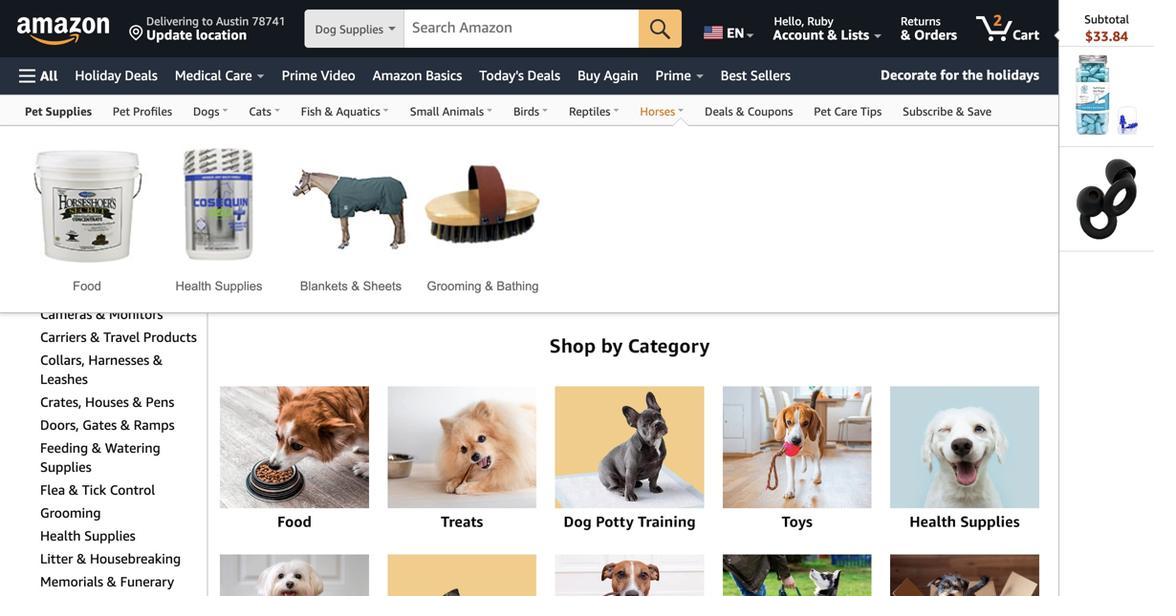 Task type: describe. For each thing, give the bounding box(es) containing it.
tips
[[861, 105, 882, 118]]

cleanup & waste image
[[555, 387, 704, 536]]

2 horizontal spatial deals
[[705, 105, 733, 118]]

cats link
[[238, 96, 291, 125]]

houses
[[85, 394, 129, 410]]

dogs for dogs
[[193, 105, 219, 118]]

health supplies
[[175, 279, 263, 294]]

department
[[17, 142, 94, 158]]

supplies inside dog supplies search field
[[339, 22, 383, 36]]

dog
[[315, 22, 336, 36]]

training & behavior image
[[723, 555, 872, 597]]

& up watering
[[120, 417, 130, 433]]

prime link
[[647, 62, 712, 89]]

today's
[[479, 67, 524, 83]]

& down "gates"
[[92, 440, 101, 456]]

accessories
[[104, 261, 172, 276]]

cart
[[1013, 27, 1039, 43]]

for
[[940, 67, 959, 83]]

pet supplies link for food
[[17, 169, 101, 185]]

lists
[[841, 27, 869, 43]]

care for pet
[[834, 105, 858, 118]]

aquatics
[[336, 105, 380, 118]]

lysian ultra soft foam earplugs sleep, 38db snr 31db nrr sound blocking noise cancelling ear plugs for sleeping, travel, shooting and working -60 pairs pack (lake blue) image
[[1067, 55, 1147, 135]]

collars, harnesses & leashes link
[[40, 352, 163, 387]]

& down cameras & monitors link
[[90, 329, 100, 345]]

pet care tips link
[[804, 96, 892, 125]]

the
[[962, 67, 983, 83]]

delivering to austin 78741 update location
[[146, 14, 286, 43]]

blankets & sheets
[[300, 279, 402, 294]]

decorate
[[881, 67, 937, 83]]

harnesses
[[88, 352, 149, 368]]

& left lists
[[827, 27, 837, 43]]

prime for prime
[[656, 67, 691, 83]]

litter
[[40, 551, 73, 567]]

subscribe
[[903, 105, 953, 118]]

0 vertical spatial health supplies link
[[158, 140, 280, 313]]

today's deals link
[[471, 62, 569, 89]]

cats
[[249, 105, 271, 118]]

sheets
[[363, 279, 402, 294]]

toys image
[[723, 387, 872, 536]]

pet profiles link
[[102, 96, 183, 125]]

grooming link
[[40, 505, 101, 521]]

blankets & sheets link
[[290, 140, 412, 313]]

small animals link
[[399, 96, 503, 125]]

dogs link
[[183, 96, 238, 125]]

tick
[[82, 482, 106, 498]]

holidays
[[987, 67, 1039, 83]]

to
[[202, 14, 213, 28]]

& left bathing
[[485, 279, 493, 294]]

blankets image
[[290, 140, 412, 270]]

subtotal
[[1085, 12, 1129, 26]]

control
[[110, 482, 155, 498]]

pet down all button
[[25, 105, 43, 118]]

treats image
[[388, 387, 537, 536]]

Dog Supplies search field
[[305, 10, 682, 50]]

best sellers
[[721, 67, 791, 83]]

memorials
[[40, 574, 103, 590]]

flea & tick control link
[[40, 482, 155, 498]]

basics
[[426, 67, 462, 83]]

supplies down feeding
[[40, 460, 91, 475]]

supplies up the litter & housebreaking link at bottom
[[84, 528, 136, 544]]

Search Amazon text field
[[404, 11, 639, 47]]

orders
[[914, 27, 957, 43]]

flea
[[40, 482, 65, 498]]

feeding
[[40, 440, 88, 456]]

fish
[[301, 105, 322, 118]]

grooming & bathing link
[[422, 140, 544, 313]]

blankets
[[300, 279, 348, 294]]

cameras
[[40, 306, 92, 322]]

& down beds & furniture link
[[96, 306, 106, 322]]

amazon basics
[[373, 67, 462, 83]]

2
[[993, 11, 1002, 29]]

decorate for the holidays
[[881, 67, 1039, 83]]

decorate for the holidays link
[[873, 63, 1047, 88]]

crates, houses & pens link
[[40, 394, 174, 410]]

pet supplies inside navigation navigation
[[25, 105, 92, 118]]

supplies down 'health' image
[[215, 279, 263, 294]]

cameras & monitors link
[[40, 306, 163, 322]]

dogs food treats apparel & accessories beds & furniture cameras & monitors carriers & travel products collars, harnesses & leashes crates, houses & pens doors, gates & ramps feeding & watering supplies flea & tick control grooming health supplies litter & housebreaking memorials & funerary
[[29, 192, 197, 590]]

navigation navigation
[[0, 0, 1154, 597]]

food image for treats image
[[220, 387, 369, 536]]

fish & aquatics link
[[291, 96, 399, 125]]

ramps
[[134, 417, 175, 433]]

1 vertical spatial health supplies link
[[40, 528, 136, 544]]

pet care tips
[[814, 105, 882, 118]]

small
[[410, 105, 439, 118]]

memorials & funerary link
[[40, 574, 174, 590]]

dogs for dogs food treats apparel & accessories beds & furniture cameras & monitors carriers & travel products collars, harnesses & leashes crates, houses & pens doors, gates & ramps feeding & watering supplies flea & tick control grooming health supplies litter & housebreaking memorials & funerary
[[29, 192, 60, 208]]

buy again
[[578, 67, 638, 83]]

beds
[[40, 284, 69, 299]]

returns
[[901, 14, 941, 28]]

collars,
[[40, 352, 85, 368]]

holiday deals
[[75, 67, 158, 83]]

deals for holiday deals
[[125, 67, 158, 83]]

gates
[[83, 417, 117, 433]]

account & lists
[[773, 27, 869, 43]]

health image
[[158, 140, 280, 270]]

crates,
[[40, 394, 82, 410]]

grooming image
[[422, 140, 544, 270]]

& left save
[[956, 105, 965, 118]]

& right litter
[[77, 551, 86, 567]]



Task type: vqa. For each thing, say whether or not it's contained in the screenshot.
grooming & bathing
yes



Task type: locate. For each thing, give the bounding box(es) containing it.
amazon image
[[17, 17, 110, 46]]

travel
[[103, 329, 140, 345]]

1 horizontal spatial deals
[[528, 67, 560, 83]]

1 horizontal spatial food
[[73, 279, 101, 294]]

0 vertical spatial health
[[175, 279, 211, 294]]

dogs
[[193, 105, 219, 118], [29, 192, 60, 208]]

bathing
[[497, 279, 539, 294]]

1 vertical spatial dogs
[[29, 192, 60, 208]]

grooming & bathing
[[427, 279, 539, 294]]

buy again link
[[569, 62, 647, 89]]

en link
[[693, 5, 763, 53]]

prime inside prime video link
[[282, 67, 317, 83]]

dogs down the medical care
[[193, 105, 219, 118]]

collars image
[[555, 555, 704, 597]]

1 vertical spatial health
[[40, 528, 81, 544]]

pet inside pet profiles link
[[113, 105, 130, 118]]

horses
[[640, 105, 675, 118]]

pet supplies link down department at the left
[[17, 169, 101, 185]]

1 horizontal spatial prime
[[656, 67, 691, 83]]

health up litter
[[40, 528, 81, 544]]

1 horizontal spatial health supplies link
[[158, 140, 280, 313]]

& down the litter & housebreaking link at bottom
[[107, 574, 117, 590]]

doors,
[[40, 417, 79, 433]]

dogs up treats link
[[29, 192, 60, 208]]

food image for 'health' image
[[26, 140, 148, 270]]

pens
[[146, 394, 174, 410]]

carriers
[[40, 329, 87, 345]]

prime up "fish"
[[282, 67, 317, 83]]

amazon basics link
[[364, 62, 471, 89]]

& left coupons
[[736, 105, 745, 118]]

prime up horses link
[[656, 67, 691, 83]]

update
[[146, 27, 192, 43]]

furniture
[[86, 284, 142, 299]]

0 horizontal spatial health supplies link
[[40, 528, 136, 544]]

location
[[196, 27, 247, 43]]

grooming left bathing
[[427, 279, 482, 294]]

0 vertical spatial care
[[225, 67, 252, 83]]

best
[[721, 67, 747, 83]]

pet down department at the left
[[26, 169, 47, 185]]

medical
[[175, 67, 222, 83]]

supplies up department at the left
[[46, 105, 92, 118]]

food down apparel & accessories link
[[73, 279, 101, 294]]

& right "fish"
[[325, 105, 333, 118]]

& left pens
[[132, 394, 142, 410]]

& up beds & furniture link
[[91, 261, 101, 276]]

1 vertical spatial food image
[[220, 387, 369, 536]]

care right medical on the top left of page
[[225, 67, 252, 83]]

dog supplies
[[315, 22, 383, 36]]

apparel & accessories link
[[40, 261, 172, 276]]

subscribe & save
[[903, 105, 992, 118]]

deals
[[125, 67, 158, 83], [528, 67, 560, 83], [705, 105, 733, 118]]

1 horizontal spatial health
[[175, 279, 211, 294]]

pet supplies
[[25, 105, 92, 118], [26, 169, 101, 185]]

food image
[[26, 140, 148, 270], [220, 387, 369, 536]]

food inside dogs food treats apparel & accessories beds & furniture cameras & monitors carriers & travel products collars, harnesses & leashes crates, houses & pens doors, gates & ramps feeding & watering supplies flea & tick control grooming health supplies litter & housebreaking memorials & funerary
[[40, 215, 70, 230]]

78741
[[252, 14, 286, 28]]

dogs inside dogs food treats apparel & accessories beds & furniture cameras & monitors carriers & travel products collars, harnesses & leashes crates, houses & pens doors, gates & ramps feeding & watering supplies flea & tick control grooming health supplies litter & housebreaking memorials & funerary
[[29, 192, 60, 208]]

1 prime from the left
[[282, 67, 317, 83]]

care for medical
[[225, 67, 252, 83]]

leashes
[[40, 372, 88, 387]]

& left orders
[[901, 27, 911, 43]]

0 vertical spatial food image
[[26, 140, 148, 270]]

reptiles link
[[559, 96, 630, 125]]

0 horizontal spatial deals
[[125, 67, 158, 83]]

birds link
[[503, 96, 559, 125]]

0 horizontal spatial dogs
[[29, 192, 60, 208]]

1 horizontal spatial dogs
[[193, 105, 219, 118]]

pet left profiles
[[113, 105, 130, 118]]

supplies
[[339, 22, 383, 36], [46, 105, 92, 118], [50, 169, 101, 185], [215, 279, 263, 294], [40, 460, 91, 475], [84, 528, 136, 544]]

save
[[968, 105, 992, 118]]

& inside returns & orders
[[901, 27, 911, 43]]

shop by category image
[[220, 324, 1041, 368]]

grooming inside navigation navigation
[[427, 279, 482, 294]]

deals up pet profiles link
[[125, 67, 158, 83]]

dogs inside dogs link
[[193, 105, 219, 118]]

1 horizontal spatial grooming
[[427, 279, 482, 294]]

$33.84
[[1085, 28, 1128, 44]]

account
[[773, 27, 824, 43]]

loop quiet ear plugs for noise reduction &ndash; super soft, reusable hearing protection in flexible silicone for sleep, noise sensitivity - 8 ear tips in xs/s/m/l &ndash; 26db &amp; nrr 14 noise cancelling &ndash; black image
[[1067, 159, 1147, 239]]

deals down best
[[705, 105, 733, 118]]

doors, gates & ramps link
[[40, 417, 175, 433]]

pet supplies link for dogs
[[14, 96, 102, 125]]

prime for prime video
[[282, 67, 317, 83]]

1 vertical spatial grooming
[[40, 505, 101, 521]]

deals & coupons
[[705, 105, 793, 118]]

0 horizontal spatial food
[[40, 215, 70, 230]]

beds & furniture image
[[388, 555, 537, 597]]

grooming down flea
[[40, 505, 101, 521]]

pet left tips
[[814, 105, 831, 118]]

0 vertical spatial dogs
[[193, 105, 219, 118]]

video
[[321, 67, 356, 83]]

1 vertical spatial food
[[73, 279, 101, 294]]

reptiles
[[569, 105, 611, 118]]

prime inside prime link
[[656, 67, 691, 83]]

medical care
[[175, 67, 252, 83]]

pet supplies link down all
[[14, 96, 102, 125]]

food up treats
[[40, 215, 70, 230]]

funerary
[[120, 574, 174, 590]]

deals up birds link
[[528, 67, 560, 83]]

best sellers link
[[712, 62, 799, 89]]

amazon
[[373, 67, 422, 83]]

0 horizontal spatial health
[[40, 528, 81, 544]]

austin
[[216, 14, 249, 28]]

en
[[727, 25, 745, 41]]

apparel image
[[220, 555, 369, 597]]

0 horizontal spatial food image
[[26, 140, 148, 270]]

food inside navigation navigation
[[73, 279, 101, 294]]

care
[[225, 67, 252, 83], [834, 105, 858, 118]]

today's deals
[[479, 67, 560, 83]]

pet
[[25, 105, 43, 118], [113, 105, 130, 118], [814, 105, 831, 118], [26, 169, 47, 185]]

& left tick
[[69, 482, 78, 498]]

1 vertical spatial pet supplies
[[26, 169, 101, 185]]

prime video
[[282, 67, 356, 83]]

profiles
[[133, 105, 172, 118]]

delivering
[[146, 14, 199, 28]]

holiday
[[75, 67, 121, 83]]

grooming inside dogs food treats apparel & accessories beds & furniture cameras & monitors carriers & travel products collars, harnesses & leashes crates, houses & pens doors, gates & ramps feeding & watering supplies flea & tick control grooming health supplies litter & housebreaking memorials & funerary
[[40, 505, 101, 521]]

again
[[604, 67, 638, 83]]

hello,
[[774, 14, 805, 28]]

litter & housebreaking link
[[40, 551, 181, 567]]

0 vertical spatial pet supplies
[[25, 105, 92, 118]]

treats
[[40, 238, 77, 253]]

0 horizontal spatial care
[[225, 67, 252, 83]]

2 prime from the left
[[656, 67, 691, 83]]

dog store image
[[220, 141, 1041, 305]]

& down the products
[[153, 352, 163, 368]]

& left sheets
[[351, 279, 360, 294]]

& right "beds"
[[73, 284, 82, 299]]

small animals
[[410, 105, 484, 118]]

food link
[[26, 140, 148, 313], [40, 215, 70, 230]]

care left tips
[[834, 105, 858, 118]]

ruby
[[808, 14, 834, 28]]

returns & orders
[[901, 14, 957, 43]]

grooming
[[427, 279, 482, 294], [40, 505, 101, 521]]

health up the products
[[175, 279, 211, 294]]

sellers
[[751, 67, 791, 83]]

0 vertical spatial food
[[40, 215, 70, 230]]

pet profiles
[[113, 105, 172, 118]]

1 vertical spatial pet supplies link
[[17, 169, 101, 185]]

0 horizontal spatial prime
[[282, 67, 317, 83]]

1 horizontal spatial care
[[834, 105, 858, 118]]

new pet guide image
[[890, 555, 1039, 597]]

health inside dogs food treats apparel & accessories beds & furniture cameras & monitors carriers & travel products collars, harnesses & leashes crates, houses & pens doors, gates & ramps feeding & watering supplies flea & tick control grooming health supplies litter & housebreaking memorials & funerary
[[40, 528, 81, 544]]

health supplies image
[[890, 387, 1039, 536]]

beds & furniture link
[[40, 284, 142, 299]]

1 vertical spatial care
[[834, 105, 858, 118]]

birds
[[514, 105, 539, 118]]

1 horizontal spatial food image
[[220, 387, 369, 536]]

products
[[143, 329, 197, 345]]

health inside navigation navigation
[[175, 279, 211, 294]]

pet supplies down all
[[25, 105, 92, 118]]

treats link
[[40, 238, 77, 253]]

deals & coupons link
[[694, 96, 804, 125]]

all button
[[11, 57, 66, 95]]

monitors
[[109, 306, 163, 322]]

supplies down department at the left
[[50, 169, 101, 185]]

0 horizontal spatial grooming
[[40, 505, 101, 521]]

prime video link
[[273, 62, 364, 89]]

supplies right dog
[[339, 22, 383, 36]]

carriers & travel products link
[[40, 329, 197, 345]]

buy
[[578, 67, 600, 83]]

pet inside pet care tips link
[[814, 105, 831, 118]]

deals for today's deals
[[528, 67, 560, 83]]

all
[[40, 68, 58, 84]]

None submit
[[639, 10, 682, 48]]

0 vertical spatial pet supplies link
[[14, 96, 102, 125]]

none submit inside dog supplies search field
[[639, 10, 682, 48]]

pet supplies down department at the left
[[26, 169, 101, 185]]

0 vertical spatial grooming
[[427, 279, 482, 294]]



